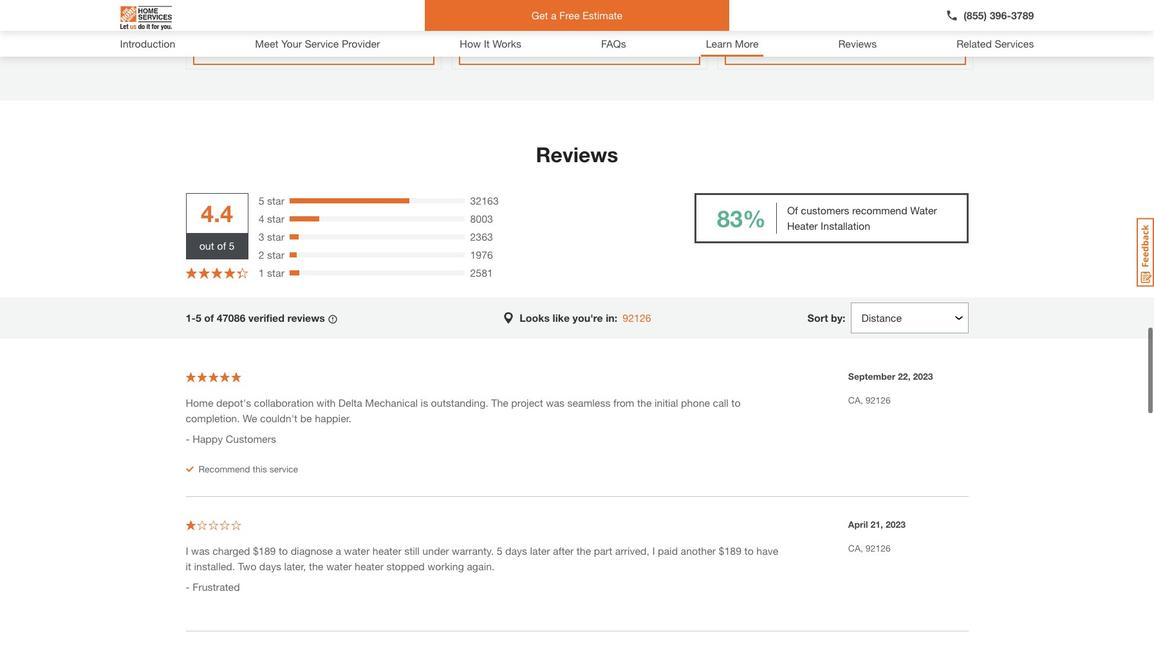 Task type: vqa. For each thing, say whether or not it's contained in the screenshot.
first CA, 92126 from the top of the page
yes



Task type: locate. For each thing, give the bounding box(es) containing it.
verified
[[248, 312, 285, 324]]

1 horizontal spatial i
[[653, 545, 655, 557]]

1 vertical spatial -
[[186, 581, 190, 593]]

0 vertical spatial ca, 92126
[[849, 395, 891, 406]]

0 horizontal spatial learn more button
[[193, 34, 434, 65]]

recommend
[[853, 204, 908, 216]]

working
[[428, 560, 464, 572]]

1976 1 star
[[259, 249, 493, 279]]

in:
[[606, 312, 618, 324]]

☆ ☆ ☆ ☆ ☆
[[186, 266, 248, 280], [186, 371, 241, 383], [186, 519, 241, 531]]

5 star link
[[259, 193, 285, 209]]

1 horizontal spatial learn more
[[551, 43, 608, 55]]

ca, down april
[[849, 543, 863, 554]]

mechanical
[[365, 397, 418, 409]]

- for - happy customers
[[186, 433, 190, 445]]

2 vertical spatial 92126
[[866, 543, 891, 554]]

1 vertical spatial ca, 92126
[[849, 543, 891, 554]]

days
[[505, 545, 527, 557], [259, 560, 281, 572]]

1 horizontal spatial $189
[[719, 545, 742, 557]]

get
[[532, 9, 548, 21]]

star
[[267, 194, 285, 207], [267, 212, 285, 225], [267, 231, 285, 243], [267, 249, 285, 261], [267, 267, 285, 279]]

learn more
[[706, 37, 759, 50]]

i up it on the bottom left of page
[[186, 545, 188, 557]]

heater left stopped
[[355, 560, 384, 572]]

0 vertical spatial a
[[551, 9, 557, 21]]

a right diagnose
[[336, 545, 341, 557]]

5 inside "link"
[[259, 194, 264, 207]]

learn for first learn more button from left
[[285, 43, 314, 55]]

installation
[[821, 220, 871, 232]]

learn for third learn more button
[[817, 43, 846, 55]]

star inside 8003 3 star
[[267, 231, 285, 243]]

396-
[[990, 9, 1011, 21]]

0 vertical spatial of
[[217, 240, 226, 252]]

1 vertical spatial the
[[577, 545, 591, 557]]

0 horizontal spatial learn more
[[285, 43, 342, 55]]

home
[[186, 397, 213, 409]]

heater
[[373, 545, 402, 557], [355, 560, 384, 572]]

3 more from the left
[[848, 43, 874, 55]]

ca, 92126 for home depot's collaboration with delta mechanical is outstanding. the project was seamless from the initial phone call to completion. we couldn't be happier.
[[849, 395, 891, 406]]

was
[[546, 397, 565, 409], [191, 545, 210, 557]]

was right project
[[546, 397, 565, 409]]

92126
[[623, 312, 651, 324], [866, 395, 891, 406], [866, 543, 891, 554]]

learn for 2nd learn more button from the right
[[551, 43, 580, 55]]

1 ca, from the top
[[849, 395, 863, 406]]

☆
[[186, 266, 197, 280], [199, 266, 210, 280], [211, 266, 223, 280], [224, 266, 236, 280], [237, 266, 248, 280], [186, 371, 196, 383], [197, 371, 207, 383], [208, 371, 219, 383], [220, 371, 230, 383], [231, 371, 241, 383], [186, 519, 196, 531], [197, 519, 207, 531], [208, 519, 219, 531], [220, 519, 230, 531], [231, 519, 241, 531]]

1 $189 from the left
[[253, 545, 276, 557]]

0 vertical spatial days
[[505, 545, 527, 557]]

september
[[849, 371, 896, 382]]

works
[[493, 37, 522, 50]]

star right 3 on the top
[[267, 231, 285, 243]]

i
[[186, 545, 188, 557], [653, 545, 655, 557]]

learn
[[706, 37, 732, 50], [285, 43, 314, 55], [551, 43, 580, 55], [817, 43, 846, 55]]

learn more for 2nd learn more button from the right
[[551, 43, 608, 55]]

was inside home depot's collaboration with delta mechanical is outstanding. the project was seamless from the initial phone call to completion. we couldn't be happier.
[[546, 397, 565, 409]]

3 learn more button from the left
[[725, 34, 966, 65]]

- down it on the bottom left of page
[[186, 581, 190, 593]]

be
[[300, 412, 312, 424]]

1 vertical spatial ☆ ☆ ☆ ☆ ☆
[[186, 371, 241, 383]]

- left happy
[[186, 433, 190, 445]]

3 ☆ ☆ ☆ ☆ ☆ from the top
[[186, 519, 241, 531]]

☆ ☆ ☆ ☆ ☆ for depot's
[[186, 371, 241, 383]]

0 horizontal spatial was
[[191, 545, 210, 557]]

3 star from the top
[[267, 231, 285, 243]]

1 horizontal spatial days
[[505, 545, 527, 557]]

2 i from the left
[[653, 545, 655, 557]]

water down diagnose
[[326, 560, 352, 572]]

2 horizontal spatial learn more button
[[725, 34, 966, 65]]

2023 for i was charged $189 to diagnose a water heater still under warranty. 5 days later after the part arrived, i paid another $189 to have it installed. two days later, the water heater stopped working again.
[[886, 519, 906, 530]]

2 horizontal spatial the
[[637, 397, 652, 409]]

1 vertical spatial water
[[326, 560, 352, 572]]

it
[[484, 37, 490, 50]]

1 vertical spatial reviews
[[536, 142, 618, 167]]

0 horizontal spatial days
[[259, 560, 281, 572]]

0 vertical spatial the
[[637, 397, 652, 409]]

★ ★ ★ ★ ★ down out of 5
[[186, 266, 248, 280]]

1 horizontal spatial learn more button
[[459, 34, 700, 65]]

2023 right 22,
[[913, 371, 933, 382]]

22,
[[898, 371, 911, 382]]

star inside 1976 1 star
[[267, 267, 285, 279]]

2 star from the top
[[267, 212, 285, 225]]

a inside i was charged $189 to diagnose a water heater still under warranty. 5 days later after the part arrived, i paid another $189 to have it installed. two days later, the water heater stopped working again.
[[336, 545, 341, 557]]

1 horizontal spatial 2023
[[913, 371, 933, 382]]

5 inside i was charged $189 to diagnose a water heater still under warranty. 5 days later after the part arrived, i paid another $189 to have it installed. two days later, the water heater stopped working again.
[[497, 545, 503, 557]]

more
[[317, 43, 342, 55], [582, 43, 608, 55], [848, 43, 874, 55]]

installed.
[[194, 560, 235, 572]]

days right two
[[259, 560, 281, 572]]

the inside home depot's collaboration with delta mechanical is outstanding. the project was seamless from the initial phone call to completion. we couldn't be happier.
[[637, 397, 652, 409]]

1 learn more from the left
[[285, 43, 342, 55]]

looks
[[520, 312, 550, 324]]

1 horizontal spatial reviews
[[839, 37, 877, 50]]

star for 4
[[267, 212, 285, 225]]

the
[[637, 397, 652, 409], [577, 545, 591, 557], [309, 560, 324, 572]]

to up later,
[[279, 545, 288, 557]]

to
[[732, 397, 741, 409], [279, 545, 288, 557], [745, 545, 754, 557]]

provider
[[342, 37, 380, 50]]

92126 for home depot's collaboration with delta mechanical is outstanding. the project was seamless from the initial phone call to completion. we couldn't be happier.
[[866, 395, 891, 406]]

by:
[[831, 312, 846, 324]]

more for 2nd learn more button from the right
[[582, 43, 608, 55]]

92126 down april 21, 2023
[[866, 543, 891, 554]]

2 more from the left
[[582, 43, 608, 55]]

this
[[253, 464, 267, 475]]

2363
[[470, 231, 493, 243]]

(855) 396-3789 link
[[946, 8, 1034, 23]]

★ ★ ★ ★ ★ up 'home'
[[186, 371, 241, 383]]

4.4
[[201, 200, 233, 227]]

1 vertical spatial 2023
[[886, 519, 906, 530]]

of right out
[[217, 240, 226, 252]]

the down diagnose
[[309, 560, 324, 572]]

☆ ☆ ☆ ☆ ☆ up charged
[[186, 519, 241, 531]]

★ ★ ★ ★ ★
[[186, 266, 248, 280], [186, 371, 241, 383]]

0 vertical spatial was
[[546, 397, 565, 409]]

0 vertical spatial reviews
[[839, 37, 877, 50]]

a right get in the top left of the page
[[551, 9, 557, 21]]

frustrated
[[193, 581, 240, 593]]

reviews
[[839, 37, 877, 50], [536, 142, 618, 167]]

1 vertical spatial ★ ★ ★ ★ ★
[[186, 371, 241, 383]]

your
[[281, 37, 302, 50]]

the left the part
[[577, 545, 591, 557]]

0 vertical spatial ☆ ☆ ☆ ☆ ☆
[[186, 266, 248, 280]]

1 vertical spatial was
[[191, 545, 210, 557]]

star right 2
[[267, 249, 285, 261]]

completion.
[[186, 412, 240, 424]]

0 horizontal spatial more
[[317, 43, 342, 55]]

warranty.
[[452, 545, 494, 557]]

0 horizontal spatial the
[[309, 560, 324, 572]]

☆ ☆ ☆ ☆ ☆ up 'home'
[[186, 371, 241, 383]]

home depot's collaboration with delta mechanical is outstanding. the project was seamless from the initial phone call to completion. we couldn't be happier.
[[186, 397, 741, 424]]

1 vertical spatial a
[[336, 545, 341, 557]]

1 vertical spatial 92126
[[866, 395, 891, 406]]

star right 1
[[267, 267, 285, 279]]

0 vertical spatial -
[[186, 433, 190, 445]]

was up it on the bottom left of page
[[191, 545, 210, 557]]

2 vertical spatial ☆ ☆ ☆ ☆ ☆
[[186, 519, 241, 531]]

$189 up two
[[253, 545, 276, 557]]

1 horizontal spatial a
[[551, 9, 557, 21]]

i left paid
[[653, 545, 655, 557]]

2 ca, 92126 from the top
[[849, 543, 891, 554]]

0 horizontal spatial i
[[186, 545, 188, 557]]

to inside home depot's collaboration with delta mechanical is outstanding. the project was seamless from the initial phone call to completion. we couldn't be happier.
[[732, 397, 741, 409]]

do it for you logo image
[[120, 1, 172, 35]]

star inside 2363 2 star
[[267, 249, 285, 261]]

ca, 92126 for i was charged $189 to diagnose a water heater still under warranty. 5 days later after the part arrived, i paid another $189 to have it installed. two days later, the water heater stopped working again.
[[849, 543, 891, 554]]

2 horizontal spatial to
[[745, 545, 754, 557]]

to right call
[[732, 397, 741, 409]]

1 ☆ ☆ ☆ ☆ ☆ from the top
[[186, 266, 248, 280]]

1 horizontal spatial to
[[732, 397, 741, 409]]

3 learn more from the left
[[817, 43, 874, 55]]

5 right warranty.
[[497, 545, 503, 557]]

1 - from the top
[[186, 433, 190, 445]]

$189
[[253, 545, 276, 557], [719, 545, 742, 557]]

2
[[259, 249, 264, 261]]

ca, down september
[[849, 395, 863, 406]]

2 learn more button from the left
[[459, 34, 700, 65]]

the right from
[[637, 397, 652, 409]]

0 horizontal spatial $189
[[253, 545, 276, 557]]

0 horizontal spatial reviews
[[536, 142, 618, 167]]

ca, 92126 down the 21,
[[849, 543, 891, 554]]

2 ☆ ☆ ☆ ☆ ☆ from the top
[[186, 371, 241, 383]]

1 vertical spatial of
[[204, 312, 214, 324]]

8003 3 star
[[259, 212, 493, 243]]

1 ★ ★ ★ ★ ★ from the top
[[186, 266, 248, 280]]

2 - from the top
[[186, 581, 190, 593]]

delta
[[339, 397, 362, 409]]

32163
[[470, 194, 499, 207]]

learn more for first learn more button from left
[[285, 43, 342, 55]]

☆ ☆ ☆ ☆ ☆ down out of 5
[[186, 266, 248, 280]]

ca, 92126
[[849, 395, 891, 406], [849, 543, 891, 554]]

1 horizontal spatial was
[[546, 397, 565, 409]]

92126 down september
[[866, 395, 891, 406]]

0 vertical spatial 2023
[[913, 371, 933, 382]]

5 star from the top
[[267, 267, 285, 279]]

1 ca, 92126 from the top
[[849, 395, 891, 406]]

ca, for i was charged $189 to diagnose a water heater still under warranty. 5 days later after the part arrived, i paid another $189 to have it installed. two days later, the water heater stopped working again.
[[849, 543, 863, 554]]

2023 right the 21,
[[886, 519, 906, 530]]

star right 4
[[267, 212, 285, 225]]

0 vertical spatial ★ ★ ★ ★ ★
[[186, 266, 248, 280]]

ca,
[[849, 395, 863, 406], [849, 543, 863, 554]]

92126 right in:
[[623, 312, 651, 324]]

2 vertical spatial the
[[309, 560, 324, 572]]

1 vertical spatial ca,
[[849, 543, 863, 554]]

$189 right another
[[719, 545, 742, 557]]

0 vertical spatial ca,
[[849, 395, 863, 406]]

diagnose
[[291, 545, 333, 557]]

ca, 92126 down september
[[849, 395, 891, 406]]

more for third learn more button
[[848, 43, 874, 55]]

0 horizontal spatial 2023
[[886, 519, 906, 530]]

out
[[199, 240, 214, 252]]

water right diagnose
[[344, 545, 370, 557]]

of right 1-
[[204, 312, 214, 324]]

star up the 4 star link
[[267, 194, 285, 207]]

2 learn more from the left
[[551, 43, 608, 55]]

days left later
[[505, 545, 527, 557]]

5 up 4
[[259, 194, 264, 207]]

star inside 32163 4 star
[[267, 212, 285, 225]]

feedback link image
[[1137, 218, 1154, 287]]

2 horizontal spatial more
[[848, 43, 874, 55]]

1 i from the left
[[186, 545, 188, 557]]

more
[[735, 37, 759, 50]]

recommend this service
[[199, 464, 298, 475]]

2 horizontal spatial learn more
[[817, 43, 874, 55]]

1 horizontal spatial the
[[577, 545, 591, 557]]

1 star from the top
[[267, 194, 285, 207]]

heater up stopped
[[373, 545, 402, 557]]

4
[[259, 212, 264, 225]]

1 horizontal spatial more
[[582, 43, 608, 55]]

call
[[713, 397, 729, 409]]

1
[[259, 267, 264, 279]]

0 vertical spatial 92126
[[623, 312, 651, 324]]

5
[[259, 194, 264, 207], [229, 240, 235, 252], [196, 312, 201, 324], [497, 545, 503, 557]]

2 ca, from the top
[[849, 543, 863, 554]]

- happy customers
[[186, 433, 276, 445]]

(855)
[[964, 9, 987, 21]]

1 vertical spatial days
[[259, 560, 281, 572]]

to left have
[[745, 545, 754, 557]]

0 horizontal spatial a
[[336, 545, 341, 557]]

1 more from the left
[[317, 43, 342, 55]]

4 star from the top
[[267, 249, 285, 261]]

learn more
[[285, 43, 342, 55], [551, 43, 608, 55], [817, 43, 874, 55]]



Task type: describe. For each thing, give the bounding box(es) containing it.
reviews
[[287, 312, 325, 324]]

two
[[238, 560, 257, 572]]

stopped
[[387, 560, 425, 572]]

star for 2
[[267, 249, 285, 261]]

21,
[[871, 519, 883, 530]]

0 vertical spatial water
[[344, 545, 370, 557]]

related
[[957, 37, 992, 50]]

recommend
[[199, 464, 250, 475]]

47086
[[217, 312, 246, 324]]

we
[[243, 412, 257, 424]]

service
[[270, 464, 298, 475]]

depot's
[[216, 397, 251, 409]]

star for 1
[[267, 267, 285, 279]]

of customers recommend water heater installation
[[787, 204, 937, 232]]

seamless
[[568, 397, 611, 409]]

2 $189 from the left
[[719, 545, 742, 557]]

april 21, 2023
[[849, 519, 906, 530]]

heater
[[787, 220, 818, 232]]

a inside button
[[551, 9, 557, 21]]

star inside "link"
[[267, 194, 285, 207]]

like
[[553, 312, 570, 324]]

later
[[530, 545, 550, 557]]

it
[[186, 560, 191, 572]]

2 star link
[[259, 247, 285, 263]]

3 star link
[[259, 229, 285, 245]]

get a free estimate button
[[425, 0, 730, 31]]

phone
[[681, 397, 710, 409]]

32163 4 star
[[259, 194, 499, 225]]

1-
[[186, 312, 196, 324]]

0 vertical spatial heater
[[373, 545, 402, 557]]

the
[[491, 397, 509, 409]]

still
[[405, 545, 420, 557]]

8003
[[470, 212, 493, 225]]

faqs
[[601, 37, 626, 50]]

water
[[911, 204, 937, 216]]

meet your service provider
[[255, 37, 380, 50]]

service
[[305, 37, 339, 50]]

5 star
[[259, 194, 285, 207]]

sort
[[808, 312, 828, 324]]

was inside i was charged $189 to diagnose a water heater still under warranty. 5 days later after the part arrived, i paid another $189 to have it installed. two days later, the water heater stopped working again.
[[191, 545, 210, 557]]

part
[[594, 545, 612, 557]]

0 horizontal spatial to
[[279, 545, 288, 557]]

couldn't
[[260, 412, 298, 424]]

outstanding.
[[431, 397, 489, 409]]

83%
[[717, 204, 766, 232]]

5 left 47086
[[196, 312, 201, 324]]

learn more for third learn more button
[[817, 43, 874, 55]]

with
[[317, 397, 336, 409]]

collaboration
[[254, 397, 314, 409]]

2023 for home depot's collaboration with delta mechanical is outstanding. the project was seamless from the initial phone call to completion. we couldn't be happier.
[[913, 371, 933, 382]]

1976
[[470, 249, 493, 261]]

star for 3
[[267, 231, 285, 243]]

paid
[[658, 545, 678, 557]]

is
[[421, 397, 428, 409]]

92126 for i was charged $189 to diagnose a water heater still under warranty. 5 days later after the part arrived, i paid another $189 to have it installed. two days later, the water heater stopped working again.
[[866, 543, 891, 554]]

after
[[553, 545, 574, 557]]

out of 5
[[199, 240, 235, 252]]

meet
[[255, 37, 279, 50]]

estimate
[[583, 9, 623, 21]]

4 star link
[[259, 211, 285, 227]]

services
[[995, 37, 1034, 50]]

1 vertical spatial heater
[[355, 560, 384, 572]]

2 ★ ★ ★ ★ ★ from the top
[[186, 371, 241, 383]]

you're
[[573, 312, 603, 324]]

3
[[259, 231, 264, 243]]

- for - frustrated
[[186, 581, 190, 593]]

april
[[849, 519, 868, 530]]

project
[[511, 397, 543, 409]]

1-5 of 47086 verified reviews
[[186, 312, 328, 324]]

september 22, 2023
[[849, 371, 933, 382]]

customers
[[226, 433, 276, 445]]

related services
[[957, 37, 1034, 50]]

customers
[[801, 204, 850, 216]]

how it works
[[460, 37, 522, 50]]

more for first learn more button from left
[[317, 43, 342, 55]]

charged
[[213, 545, 250, 557]]

3789
[[1011, 9, 1034, 21]]

sort by:
[[808, 312, 846, 324]]

1 star link
[[259, 265, 285, 281]]

introduction
[[120, 37, 175, 50]]

5 right out
[[229, 240, 235, 252]]

2581
[[470, 267, 493, 279]]

1 horizontal spatial of
[[217, 240, 226, 252]]

free
[[560, 9, 580, 21]]

happier.
[[315, 412, 352, 424]]

i was charged $189 to diagnose a water heater still under warranty. 5 days later after the part arrived, i paid another $189 to have it installed. two days later, the water heater stopped working again.
[[186, 545, 779, 572]]

☆ ☆ ☆ ☆ ☆ for was
[[186, 519, 241, 531]]

1 learn more button from the left
[[193, 34, 434, 65]]

92126 link
[[623, 312, 651, 324]]

happy
[[193, 433, 223, 445]]

of
[[787, 204, 798, 216]]

get a free estimate
[[532, 9, 623, 21]]

later,
[[284, 560, 306, 572]]

looks like you're in: 92126
[[520, 312, 651, 324]]

0 horizontal spatial of
[[204, 312, 214, 324]]

ca, for home depot's collaboration with delta mechanical is outstanding. the project was seamless from the initial phone call to completion. we couldn't be happier.
[[849, 395, 863, 406]]



